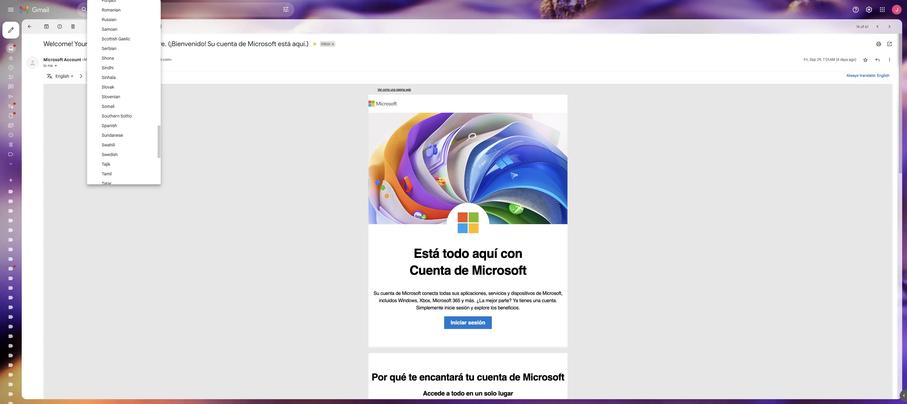 Task type: describe. For each thing, give the bounding box(es) containing it.
somali
[[102, 104, 115, 109]]

always translate: english
[[847, 73, 890, 78]]

list box containing romanian
[[87, 0, 161, 189]]

southern sotho
[[102, 113, 132, 119]]

su inside su cuenta de microsoft conecta todas sus aplicaciones, servicios y dispositivos de microsoft, incluidos windows, xbox, microsoft 365 y más. ¿la mejor parte? ya tienes una cuenta. simplemente inicie sesión y explore los beneficios.
[[374, 291, 380, 297]]

parte?
[[499, 298, 512, 304]]

1 english from the left
[[878, 73, 890, 78]]

aplicaciones,
[[461, 291, 487, 297]]

sotho
[[121, 113, 132, 119]]

xbox,
[[420, 298, 432, 304]]

microsoft,
[[543, 291, 563, 297]]

7:01 am
[[823, 57, 836, 62]]

fri, sep 29, 7:01 am (4 days ago)
[[804, 57, 857, 62]]

southern
[[102, 113, 120, 119]]

of
[[861, 24, 865, 29]]

está todo aquí con cuenta de microsoft
[[410, 247, 527, 278]]

welcome!
[[43, 40, 73, 48]]

como
[[383, 88, 390, 91]]

cuenta
[[410, 264, 451, 278]]

incluidos
[[379, 298, 397, 304]]

Search mail text field
[[91, 7, 266, 13]]

varios logotipos de aplicaciones de microsoft. image
[[369, 113, 568, 234]]

(4
[[837, 57, 840, 62]]

2 horizontal spatial cuenta
[[477, 372, 507, 383]]

en
[[467, 390, 474, 398]]

sesión inside su cuenta de microsoft conecta todas sus aplicaciones, servicios y dispositivos de microsoft, incluidos windows, xbox, microsoft 365 y más. ¿la mejor parte? ya tienes una cuenta. simplemente inicie sesión y explore los beneficios.
[[456, 306, 470, 311]]

(¡bienvenido!
[[168, 40, 206, 48]]

shona
[[102, 56, 114, 61]]

aquí
[[473, 247, 498, 261]]

microsoft inside the está todo aquí con cuenta de microsoft
[[472, 264, 527, 278]]

sundanese
[[102, 133, 123, 138]]

to me
[[43, 63, 53, 68]]

su cuenta de microsoft conecta todas sus aplicaciones, servicios y dispositivos de microsoft, incluidos windows, xbox, microsoft 365 y más. ¿la mejor parte? ya tienes una cuenta. simplemente inicie sesión y explore los beneficios.
[[374, 291, 563, 311]]

está
[[414, 247, 440, 261]]

365
[[453, 298, 461, 304]]

un
[[475, 390, 483, 398]]

samoan
[[102, 27, 117, 32]]

your
[[74, 40, 88, 48]]

cuenta.
[[542, 298, 557, 304]]

english list box
[[56, 72, 75, 80]]

scottish gaelic
[[102, 36, 130, 42]]

always
[[847, 73, 859, 78]]

older image
[[887, 24, 893, 30]]

los
[[491, 306, 497, 311]]

está
[[278, 40, 291, 48]]

serbian
[[102, 46, 117, 51]]

here.
[[151, 40, 167, 48]]

fri, sep 29, 7:01 am (4 days ago) cell
[[804, 57, 857, 63]]

ver como una página web
[[378, 88, 411, 91]]

cuenta inside su cuenta de microsoft conecta todas sus aplicaciones, servicios y dispositivos de microsoft, incluidos windows, xbox, microsoft 365 y más. ¿la mejor parte? ya tienes una cuenta. simplemente inicie sesión y explore los beneficios.
[[381, 291, 395, 297]]

explore
[[475, 306, 490, 311]]

not starred image
[[863, 57, 869, 63]]

back to inbox image
[[27, 24, 33, 30]]

settings image
[[866, 6, 873, 13]]

support image
[[853, 6, 860, 13]]

ver como una página web link
[[378, 88, 411, 91]]

translate:
[[860, 73, 877, 78]]

iniciar
[[451, 320, 467, 326]]

todas
[[440, 291, 451, 297]]

más.
[[465, 298, 475, 304]]

iniciar sesión link
[[451, 320, 486, 326]]

conecta
[[422, 291, 439, 297]]

sinhala
[[102, 75, 116, 80]]

qué
[[390, 372, 406, 383]]

slovenian
[[102, 94, 120, 100]]

romanian
[[102, 7, 121, 13]]

microsoft account < microsoftaccount@emailnotifications.microsoft.com >
[[43, 57, 172, 62]]

1 vertical spatial y
[[462, 298, 464, 304]]

account
[[119, 40, 144, 48]]

is
[[145, 40, 150, 48]]

<
[[82, 57, 84, 62]]

29,
[[818, 57, 822, 62]]

windows,
[[398, 298, 419, 304]]

61
[[866, 24, 869, 29]]

inbox button
[[320, 41, 331, 47]]

welcome! your microsoft account is here. (¡bienvenido! su cuenta de microsoft está aquí.)
[[43, 40, 309, 48]]

swedish
[[102, 152, 118, 158]]

Not starred checkbox
[[863, 57, 869, 63]]

lugar
[[499, 390, 513, 398]]



Task type: locate. For each thing, give the bounding box(es) containing it.
english down show details icon
[[56, 73, 69, 79]]

0 horizontal spatial una
[[391, 88, 396, 91]]

encantará
[[420, 372, 464, 383]]

0 vertical spatial una
[[391, 88, 396, 91]]

view
[[112, 74, 121, 79]]

None search field
[[77, 2, 295, 17]]

delete image
[[70, 24, 76, 30]]

una right tienes
[[533, 298, 541, 304]]

0 vertical spatial cuenta
[[217, 40, 237, 48]]

servicios
[[489, 291, 507, 297]]

cuenta
[[217, 40, 237, 48], [381, 291, 395, 297], [477, 372, 507, 383]]

gaelic
[[118, 36, 130, 42]]

search mail image
[[79, 4, 90, 15]]

todo
[[443, 247, 469, 261], [452, 390, 465, 398]]

add to tasks image
[[115, 24, 121, 30]]

spanish option
[[87, 72, 103, 80]]

tu
[[466, 372, 475, 383]]

english option
[[56, 72, 69, 80]]

beneficios.
[[498, 306, 520, 311]]

tienes
[[520, 298, 532, 304]]

de inside the está todo aquí con cuenta de microsoft
[[455, 264, 469, 278]]

aquí.)
[[292, 40, 309, 48]]

>
[[170, 57, 172, 62]]

mejor
[[486, 298, 498, 304]]

view original message
[[112, 74, 151, 79]]

spanish
[[87, 73, 103, 79], [102, 123, 117, 129]]

newer image
[[875, 24, 881, 30]]

to
[[43, 63, 47, 68]]

simplemente
[[416, 306, 444, 311]]

ya
[[513, 298, 518, 304]]

accede a todo en un solo lugar
[[423, 390, 513, 398]]

2 english from the left
[[56, 73, 69, 79]]

archive image
[[43, 24, 49, 30]]

spanish down sindhi
[[87, 73, 103, 79]]

y
[[508, 291, 510, 297], [462, 298, 464, 304], [471, 306, 473, 311]]

gmail image
[[19, 4, 52, 16]]

1 vertical spatial sesión
[[468, 320, 486, 326]]

página
[[396, 88, 405, 91]]

2 vertical spatial y
[[471, 306, 473, 311]]

2 vertical spatial cuenta
[[477, 372, 507, 383]]

14
[[857, 24, 860, 29]]

1 horizontal spatial english
[[878, 73, 890, 78]]

ver
[[378, 88, 382, 91]]

microsoft account cell
[[43, 57, 172, 62]]

todo left aquí
[[443, 247, 469, 261]]

sesión down explore
[[468, 320, 486, 326]]

english
[[878, 73, 890, 78], [56, 73, 69, 79]]

sesión down 365
[[456, 306, 470, 311]]

una inside su cuenta de microsoft conecta todas sus aplicaciones, servicios y dispositivos de microsoft, incluidos windows, xbox, microsoft 365 y más. ¿la mejor parte? ya tienes una cuenta. simplemente inicie sesión y explore los beneficios.
[[533, 298, 541, 304]]

microsoft
[[89, 40, 118, 48], [248, 40, 277, 48], [43, 57, 63, 62], [472, 264, 527, 278], [402, 291, 421, 297], [433, 298, 452, 304], [523, 372, 565, 383]]

0 horizontal spatial cuenta
[[217, 40, 237, 48]]

sep
[[810, 57, 817, 62]]

1 vertical spatial todo
[[452, 390, 465, 398]]

microsoftaccount@emailnotifications.microsoft.com
[[84, 57, 170, 62]]

web
[[406, 88, 411, 91]]

a
[[447, 390, 450, 398]]

y up parte?
[[508, 291, 510, 297]]

1 horizontal spatial su
[[374, 291, 380, 297]]

snooze image
[[101, 24, 107, 30]]

1 vertical spatial spanish
[[102, 123, 117, 129]]

list box
[[87, 0, 161, 189]]

ago)
[[849, 57, 857, 62]]

14 of 61
[[857, 24, 869, 29]]

accede
[[423, 390, 445, 398]]

te
[[409, 372, 417, 383]]

1 horizontal spatial cuenta
[[381, 291, 395, 297]]

tajik
[[102, 162, 110, 167]]

iniciar sesión
[[451, 320, 486, 326]]

spanish inside list box
[[102, 123, 117, 129]]

slovak
[[102, 84, 114, 90]]

2 horizontal spatial y
[[508, 291, 510, 297]]

de
[[239, 40, 246, 48], [455, 264, 469, 278], [396, 291, 401, 297], [536, 291, 542, 297], [510, 372, 521, 383]]

1 horizontal spatial y
[[471, 306, 473, 311]]

¿la
[[477, 298, 485, 304]]

solo
[[484, 390, 497, 398]]

navigation
[[0, 19, 72, 405]]

1 vertical spatial una
[[533, 298, 541, 304]]

y right 365
[[462, 298, 464, 304]]

account
[[64, 57, 81, 62]]

0 vertical spatial y
[[508, 291, 510, 297]]

spanish down southern
[[102, 123, 117, 129]]

sus
[[452, 291, 460, 297]]

por
[[372, 372, 387, 383]]

swahili
[[102, 142, 115, 148]]

0 vertical spatial su
[[208, 40, 215, 48]]

original
[[122, 74, 134, 79]]

english right translate:
[[878, 73, 890, 78]]

su right "(¡bienvenido!"
[[208, 40, 215, 48]]

0 vertical spatial spanish
[[87, 73, 103, 79]]

su up incluidos
[[374, 291, 380, 297]]

russian
[[102, 17, 116, 22]]

por qué te encantará tu cuenta de microsoft
[[372, 372, 565, 383]]

advanced search options image
[[280, 3, 292, 15]]

con
[[501, 247, 523, 261]]

0 vertical spatial todo
[[443, 247, 469, 261]]

una
[[391, 88, 396, 91], [533, 298, 541, 304]]

1 vertical spatial cuenta
[[381, 291, 395, 297]]

english inside english list box
[[56, 73, 69, 79]]

su
[[208, 40, 215, 48], [374, 291, 380, 297]]

inbox
[[321, 42, 331, 46]]

todo right a on the left bottom of page
[[452, 390, 465, 398]]

dispositivos
[[511, 291, 535, 297]]

0 horizontal spatial su
[[208, 40, 215, 48]]

more image
[[158, 24, 164, 30]]

report spam image
[[57, 24, 63, 30]]

message
[[135, 74, 151, 79]]

show details image
[[54, 64, 58, 68]]

fri,
[[804, 57, 809, 62]]

main menu image
[[7, 6, 14, 13]]

days
[[841, 57, 849, 62]]

una right como at the top of page
[[391, 88, 396, 91]]

1 horizontal spatial una
[[533, 298, 541, 304]]

0 horizontal spatial english
[[56, 73, 69, 79]]

1 vertical spatial su
[[374, 291, 380, 297]]

tatar
[[102, 181, 112, 186]]

0 vertical spatial sesión
[[456, 306, 470, 311]]

inicie
[[445, 306, 455, 311]]

todo inside the está todo aquí con cuenta de microsoft
[[443, 247, 469, 261]]

sindhi
[[102, 65, 114, 71]]

y down más.
[[471, 306, 473, 311]]

0 horizontal spatial y
[[462, 298, 464, 304]]

scottish
[[102, 36, 117, 42]]



Task type: vqa. For each thing, say whether or not it's contained in the screenshot.
Spanish
yes



